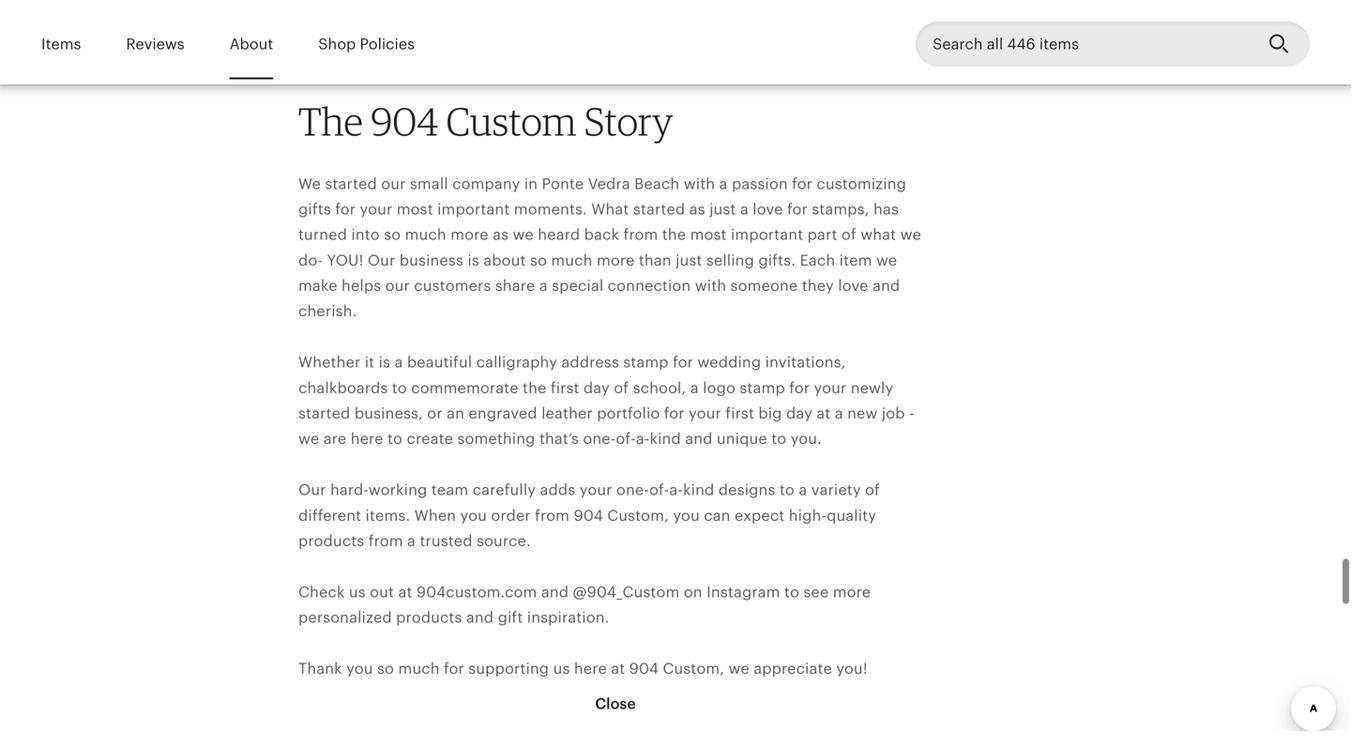 Task type: vqa. For each thing, say whether or not it's contained in the screenshot.
address
yes



Task type: describe. For each thing, give the bounding box(es) containing it.
a- inside our hard-working team carefully adds your one-of-a-kind designs to a variety of different items. when you order from 904 custom, you can expect high-quality products from a trusted source.
[[670, 482, 683, 498]]

of inside whether it is a beautiful calligraphy address stamp for wedding invitations, chalkboards to commemorate the first day of school, a logo stamp for your newly started business, or an engraved leather portfolio for your first big day at a new job - we are here to create something that's one-of-a-kind and unique to you.
[[614, 379, 629, 396]]

into
[[351, 226, 380, 243]]

2 horizontal spatial you
[[673, 507, 700, 524]]

quality
[[827, 507, 877, 524]]

for right passion
[[792, 175, 813, 192]]

close button
[[578, 682, 653, 727]]

check
[[298, 584, 345, 601]]

your down logo
[[689, 405, 722, 422]]

address
[[562, 354, 619, 371]]

products inside our hard-working team carefully adds your one-of-a-kind designs to a variety of different items. when you order from 904 custom, you can expect high-quality products from a trusted source.
[[298, 533, 364, 550]]

you.
[[791, 431, 822, 447]]

1 vertical spatial our
[[385, 277, 410, 294]]

0 horizontal spatial you
[[347, 660, 373, 677]]

Search all 446 items text field
[[916, 22, 1254, 67]]

at inside whether it is a beautiful calligraphy address stamp for wedding invitations, chalkboards to commemorate the first day of school, a logo stamp for your newly started business, or an engraved leather portfolio for your first big day at a new job - we are here to create something that's one-of-a-kind and unique to you.
[[817, 405, 831, 422]]

items link
[[41, 23, 81, 66]]

1 vertical spatial important
[[731, 226, 804, 243]]

that's
[[540, 431, 579, 447]]

can
[[704, 507, 731, 524]]

0 vertical spatial stamp
[[623, 354, 669, 371]]

in
[[524, 175, 538, 192]]

company
[[453, 175, 520, 192]]

a up high-
[[799, 482, 808, 498]]

story
[[584, 98, 673, 145]]

@904_custom
[[573, 584, 680, 601]]

business,
[[355, 405, 423, 422]]

for up school,
[[673, 354, 694, 371]]

of- inside our hard-working team carefully adds your one-of-a-kind designs to a variety of different items. when you order from 904 custom, you can expect high-quality products from a trusted source.
[[650, 482, 670, 498]]

high-
[[789, 507, 827, 524]]

here inside whether it is a beautiful calligraphy address stamp for wedding invitations, chalkboards to commemorate the first day of school, a logo stamp for your newly started business, or an engraved leather portfolio for your first big day at a new job - we are here to create something that's one-of-a-kind and unique to you.
[[351, 431, 384, 447]]

0 vertical spatial important
[[438, 201, 510, 218]]

a down passion
[[740, 201, 749, 218]]

policies
[[360, 36, 415, 53]]

0 vertical spatial most
[[397, 201, 433, 218]]

904custom.com
[[417, 584, 537, 601]]

it
[[365, 354, 375, 371]]

chalkboards
[[298, 379, 388, 396]]

your inside we started our small company in ponte vedra beach with a passion for customizing gifts for your most important moments. what started as just a love for stamps, has turned into so much more as we heard back from the most important part of what we do- you! our business is about so much more than just selling gifts. each item we make helps our customers share a special connection with someone they love and cherish.
[[360, 201, 393, 218]]

our inside we started our small company in ponte vedra beach with a passion for customizing gifts for your most important moments. what started as just a love for stamps, has turned into so much more as we heard back from the most important part of what we do- you! our business is about so much more than just selling gifts. each item we make helps our customers share a special connection with someone they love and cherish.
[[368, 252, 396, 269]]

1 vertical spatial custom,
[[663, 660, 725, 677]]

0 vertical spatial our
[[381, 175, 406, 192]]

when
[[415, 507, 456, 524]]

beautiful
[[407, 354, 472, 371]]

beach
[[635, 175, 680, 192]]

0 vertical spatial first
[[551, 379, 580, 396]]

expect
[[735, 507, 785, 524]]

1 vertical spatial first
[[726, 405, 755, 422]]

904 inside our hard-working team carefully adds your one-of-a-kind designs to a variety of different items. when you order from 904 custom, you can expect high-quality products from a trusted source.
[[574, 507, 603, 524]]

kind inside our hard-working team carefully adds your one-of-a-kind designs to a variety of different items. when you order from 904 custom, you can expect high-quality products from a trusted source.
[[683, 482, 715, 498]]

kind inside whether it is a beautiful calligraphy address stamp for wedding invitations, chalkboards to commemorate the first day of school, a logo stamp for your newly started business, or an engraved leather portfolio for your first big day at a new job - we are here to create something that's one-of-a-kind and unique to you.
[[650, 431, 681, 447]]

custom
[[446, 98, 577, 145]]

0 horizontal spatial day
[[584, 379, 610, 396]]

one- inside our hard-working team carefully adds your one-of-a-kind designs to a variety of different items. when you order from 904 custom, you can expect high-quality products from a trusted source.
[[617, 482, 650, 498]]

for down school,
[[664, 405, 685, 422]]

we down what
[[877, 252, 898, 269]]

what
[[861, 226, 897, 243]]

on
[[684, 584, 703, 601]]

-
[[910, 405, 915, 422]]

job
[[882, 405, 905, 422]]

is inside whether it is a beautiful calligraphy address stamp for wedding invitations, chalkboards to commemorate the first day of school, a logo stamp for your newly started business, or an engraved leather portfolio for your first big day at a new job - we are here to create something that's one-of-a-kind and unique to you.
[[379, 354, 391, 371]]

appreciate
[[754, 660, 832, 677]]

we up about at the top left of the page
[[513, 226, 534, 243]]

and down 904custom.com
[[466, 609, 494, 626]]

different
[[298, 507, 362, 524]]

heard
[[538, 226, 580, 243]]

whether
[[298, 354, 361, 371]]

reviews
[[126, 36, 185, 53]]

part
[[808, 226, 838, 243]]

source.
[[477, 533, 531, 550]]

you!
[[837, 660, 868, 677]]

customizing
[[817, 175, 907, 192]]

to inside our hard-working team carefully adds your one-of-a-kind designs to a variety of different items. when you order from 904 custom, you can expect high-quality products from a trusted source.
[[780, 482, 795, 498]]

of inside we started our small company in ponte vedra beach with a passion for customizing gifts for your most important moments. what started as just a love for stamps, has turned into so much more as we heard back from the most important part of what we do- you! our business is about so much more than just selling gifts. each item we make helps our customers share a special connection with someone they love and cherish.
[[842, 226, 857, 243]]

products inside the check us out at 904custom.com and @904_custom on instagram to see more personalized products and gift inspiration.
[[396, 609, 462, 626]]

0 vertical spatial love
[[753, 201, 783, 218]]

for left the supporting
[[444, 660, 465, 677]]

helps
[[342, 277, 381, 294]]

newly
[[851, 379, 894, 396]]

moments.
[[514, 201, 587, 218]]

2 vertical spatial much
[[398, 660, 440, 677]]

share
[[495, 277, 535, 294]]

you!
[[327, 252, 364, 269]]

connection
[[608, 277, 691, 294]]

working
[[369, 482, 427, 498]]

2 vertical spatial so
[[377, 660, 394, 677]]

commemorate
[[411, 379, 519, 396]]

gifts
[[298, 201, 331, 218]]

0 vertical spatial started
[[325, 175, 377, 192]]

the 904 custom story
[[298, 98, 673, 145]]

turned
[[298, 226, 347, 243]]

to down business,
[[388, 431, 403, 447]]

has
[[874, 201, 899, 218]]

new
[[848, 405, 878, 422]]

logo
[[703, 379, 736, 396]]

order
[[491, 507, 531, 524]]

of inside our hard-working team carefully adds your one-of-a-kind designs to a variety of different items. when you order from 904 custom, you can expect high-quality products from a trusted source.
[[865, 482, 880, 498]]

1 vertical spatial more
[[597, 252, 635, 269]]

0 horizontal spatial from
[[369, 533, 403, 550]]

we
[[298, 175, 321, 192]]

calligraphy
[[476, 354, 558, 371]]

custom, inside our hard-working team carefully adds your one-of-a-kind designs to a variety of different items. when you order from 904 custom, you can expect high-quality products from a trusted source.
[[607, 507, 669, 524]]

1 vertical spatial so
[[530, 252, 547, 269]]

from inside we started our small company in ponte vedra beach with a passion for customizing gifts for your most important moments. what started as just a love for stamps, has turned into so much more as we heard back from the most important part of what we do- you! our business is about so much more than just selling gifts. each item we make helps our customers share a special connection with someone they love and cherish.
[[624, 226, 658, 243]]

about link
[[230, 23, 273, 66]]

item
[[840, 252, 872, 269]]

supporting
[[469, 660, 549, 677]]

for down invitations,
[[790, 379, 810, 396]]

0 vertical spatial with
[[684, 175, 715, 192]]

1 vertical spatial started
[[633, 201, 685, 218]]

thank you so much for supporting us here at 904 custom, we appreciate you!
[[298, 660, 868, 677]]

we left appreciate
[[729, 660, 750, 677]]

and inside whether it is a beautiful calligraphy address stamp for wedding invitations, chalkboards to commemorate the first day of school, a logo stamp for your newly started business, or an engraved leather portfolio for your first big day at a new job - we are here to create something that's one-of-a-kind and unique to you.
[[685, 431, 713, 447]]

2 vertical spatial 904
[[629, 660, 659, 677]]

create
[[407, 431, 453, 447]]

1 horizontal spatial day
[[787, 405, 813, 422]]

something
[[458, 431, 536, 447]]

one- inside whether it is a beautiful calligraphy address stamp for wedding invitations, chalkboards to commemorate the first day of school, a logo stamp for your newly started business, or an engraved leather portfolio for your first big day at a new job - we are here to create something that's one-of-a-kind and unique to you.
[[583, 431, 616, 447]]

0 vertical spatial much
[[405, 226, 447, 243]]

is inside we started our small company in ponte vedra beach with a passion for customizing gifts for your most important moments. what started as just a love for stamps, has turned into so much more as we heard back from the most important part of what we do- you! our business is about so much more than just selling gifts. each item we make helps our customers share a special connection with someone they love and cherish.
[[468, 252, 480, 269]]

adds
[[540, 482, 576, 498]]

items.
[[366, 507, 410, 524]]

1 horizontal spatial stamp
[[740, 379, 785, 396]]

the
[[298, 98, 363, 145]]

close
[[595, 696, 636, 713]]

selling
[[707, 252, 755, 269]]

1 vertical spatial much
[[551, 252, 593, 269]]

vedra
[[588, 175, 630, 192]]

a left new
[[835, 405, 844, 422]]



Task type: locate. For each thing, give the bounding box(es) containing it.
your inside our hard-working team carefully adds your one-of-a-kind designs to a variety of different items. when you order from 904 custom, you can expect high-quality products from a trusted source.
[[580, 482, 612, 498]]

1 horizontal spatial the
[[662, 226, 686, 243]]

0 vertical spatial kind
[[650, 431, 681, 447]]

portfolio
[[597, 405, 660, 422]]

and inside we started our small company in ponte vedra beach with a passion for customizing gifts for your most important moments. what started as just a love for stamps, has turned into so much more as we heard back from the most important part of what we do- you! our business is about so much more than just selling gifts. each item we make helps our customers share a special connection with someone they love and cherish.
[[873, 277, 900, 294]]

more inside the check us out at 904custom.com and @904_custom on instagram to see more personalized products and gift inspiration.
[[833, 584, 871, 601]]

custom, down on
[[663, 660, 725, 677]]

here up close
[[574, 660, 607, 677]]

more down back
[[597, 252, 635, 269]]

1 horizontal spatial most
[[690, 226, 727, 243]]

out
[[370, 584, 394, 601]]

1 horizontal spatial here
[[574, 660, 607, 677]]

stamp up big
[[740, 379, 785, 396]]

our down into
[[368, 252, 396, 269]]

0 vertical spatial just
[[710, 201, 736, 218]]

unique
[[717, 431, 768, 447]]

1 vertical spatial at
[[398, 584, 413, 601]]

at right out
[[398, 584, 413, 601]]

started down beach
[[633, 201, 685, 218]]

0 vertical spatial is
[[468, 252, 480, 269]]

and down what
[[873, 277, 900, 294]]

2 vertical spatial at
[[611, 660, 625, 677]]

0 vertical spatial as
[[690, 201, 706, 218]]

our inside our hard-working team carefully adds your one-of-a-kind designs to a variety of different items. when you order from 904 custom, you can expect high-quality products from a trusted source.
[[298, 482, 326, 498]]

0 vertical spatial more
[[451, 226, 489, 243]]

at up you.
[[817, 405, 831, 422]]

1 vertical spatial one-
[[617, 482, 650, 498]]

2 vertical spatial from
[[369, 533, 403, 550]]

a left passion
[[719, 175, 728, 192]]

do-
[[298, 252, 323, 269]]

from down adds
[[535, 507, 570, 524]]

your
[[360, 201, 393, 218], [814, 379, 847, 396], [689, 405, 722, 422], [580, 482, 612, 498]]

day
[[584, 379, 610, 396], [787, 405, 813, 422]]

2 horizontal spatial of
[[865, 482, 880, 498]]

the inside whether it is a beautiful calligraphy address stamp for wedding invitations, chalkboards to commemorate the first day of school, a logo stamp for your newly started business, or an engraved leather portfolio for your first big day at a new job - we are here to create something that's one-of-a-kind and unique to you.
[[523, 379, 547, 396]]

gifts.
[[759, 252, 796, 269]]

at inside the check us out at 904custom.com and @904_custom on instagram to see more personalized products and gift inspiration.
[[398, 584, 413, 601]]

0 horizontal spatial kind
[[650, 431, 681, 447]]

just right than
[[676, 252, 703, 269]]

check us out at 904custom.com and @904_custom on instagram to see more personalized products and gift inspiration.
[[298, 584, 871, 626]]

2 horizontal spatial at
[[817, 405, 831, 422]]

1 vertical spatial products
[[396, 609, 462, 626]]

and
[[873, 277, 900, 294], [685, 431, 713, 447], [541, 584, 569, 601], [466, 609, 494, 626]]

as right what at the top
[[690, 201, 706, 218]]

personalized
[[298, 609, 392, 626]]

much
[[405, 226, 447, 243], [551, 252, 593, 269], [398, 660, 440, 677]]

important
[[438, 201, 510, 218], [731, 226, 804, 243]]

ponte
[[542, 175, 584, 192]]

0 horizontal spatial first
[[551, 379, 580, 396]]

love down passion
[[753, 201, 783, 218]]

from
[[624, 226, 658, 243], [535, 507, 570, 524], [369, 533, 403, 550]]

an
[[447, 405, 465, 422]]

most
[[397, 201, 433, 218], [690, 226, 727, 243]]

started
[[325, 175, 377, 192], [633, 201, 685, 218], [298, 405, 351, 422]]

started up the are
[[298, 405, 351, 422]]

first up leather
[[551, 379, 580, 396]]

the down the calligraphy
[[523, 379, 547, 396]]

904 up the small
[[371, 98, 439, 145]]

from up than
[[624, 226, 658, 243]]

as up about at the top left of the page
[[493, 226, 509, 243]]

custom,
[[607, 507, 669, 524], [663, 660, 725, 677]]

day up you.
[[787, 405, 813, 422]]

what
[[592, 201, 629, 218]]

so down heard
[[530, 252, 547, 269]]

1 vertical spatial love
[[838, 277, 869, 294]]

1 vertical spatial our
[[298, 482, 326, 498]]

much up the business
[[405, 226, 447, 243]]

1 horizontal spatial products
[[396, 609, 462, 626]]

to up high-
[[780, 482, 795, 498]]

0 vertical spatial of-
[[616, 431, 636, 447]]

0 horizontal spatial products
[[298, 533, 364, 550]]

your down invitations,
[[814, 379, 847, 396]]

products down 904custom.com
[[396, 609, 462, 626]]

you down team
[[460, 507, 487, 524]]

a
[[719, 175, 728, 192], [740, 201, 749, 218], [539, 277, 548, 294], [395, 354, 403, 371], [691, 379, 699, 396], [835, 405, 844, 422], [799, 482, 808, 498], [407, 533, 416, 550]]

instagram
[[707, 584, 780, 601]]

us down the "inspiration." on the bottom of the page
[[553, 660, 570, 677]]

shop policies
[[318, 36, 415, 53]]

to up business,
[[392, 379, 407, 396]]

started right we
[[325, 175, 377, 192]]

so
[[384, 226, 401, 243], [530, 252, 547, 269], [377, 660, 394, 677]]

so down personalized
[[377, 660, 394, 677]]

shop policies link
[[318, 23, 415, 66]]

to inside the check us out at 904custom.com and @904_custom on instagram to see more personalized products and gift inspiration.
[[785, 584, 800, 601]]

wedding
[[698, 354, 761, 371]]

and up the "inspiration." on the bottom of the page
[[541, 584, 569, 601]]

a right share
[[539, 277, 548, 294]]

so right into
[[384, 226, 401, 243]]

important up gifts.
[[731, 226, 804, 243]]

1 horizontal spatial first
[[726, 405, 755, 422]]

0 vertical spatial us
[[349, 584, 366, 601]]

custom, up @904_custom
[[607, 507, 669, 524]]

1 horizontal spatial love
[[838, 277, 869, 294]]

of up 'item'
[[842, 226, 857, 243]]

each
[[800, 252, 836, 269]]

to down big
[[772, 431, 787, 447]]

thank
[[298, 660, 342, 677]]

for right gifts
[[335, 201, 356, 218]]

special
[[552, 277, 604, 294]]

to left the see
[[785, 584, 800, 601]]

inspiration.
[[527, 609, 610, 626]]

2 horizontal spatial more
[[833, 584, 871, 601]]

1 vertical spatial from
[[535, 507, 570, 524]]

our
[[381, 175, 406, 192], [385, 277, 410, 294]]

0 horizontal spatial a-
[[636, 431, 650, 447]]

just down passion
[[710, 201, 736, 218]]

more up about at the top left of the page
[[451, 226, 489, 243]]

gift
[[498, 609, 523, 626]]

much left the supporting
[[398, 660, 440, 677]]

a- inside whether it is a beautiful calligraphy address stamp for wedding invitations, chalkboards to commemorate the first day of school, a logo stamp for your newly started business, or an engraved leather portfolio for your first big day at a new job - we are here to create something that's one-of-a-kind and unique to you.
[[636, 431, 650, 447]]

cherish.
[[298, 303, 357, 320]]

kind down portfolio
[[650, 431, 681, 447]]

1 vertical spatial the
[[523, 379, 547, 396]]

2 vertical spatial more
[[833, 584, 871, 601]]

0 horizontal spatial here
[[351, 431, 384, 447]]

1 vertical spatial of
[[614, 379, 629, 396]]

904 down adds
[[574, 507, 603, 524]]

us inside the check us out at 904custom.com and @904_custom on instagram to see more personalized products and gift inspiration.
[[349, 584, 366, 601]]

of- inside whether it is a beautiful calligraphy address stamp for wedding invitations, chalkboards to commemorate the first day of school, a logo stamp for your newly started business, or an engraved leather portfolio for your first big day at a new job - we are here to create something that's one-of-a-kind and unique to you.
[[616, 431, 636, 447]]

1 horizontal spatial as
[[690, 201, 706, 218]]

0 horizontal spatial stamp
[[623, 354, 669, 371]]

we started our small company in ponte vedra beach with a passion for customizing gifts for your most important moments. what started as just a love for stamps, has turned into so much more as we heard back from the most important part of what we do- you! our business is about so much more than just selling gifts. each item we make helps our customers share a special connection with someone they love and cherish.
[[298, 175, 922, 320]]

2 vertical spatial of
[[865, 482, 880, 498]]

make
[[298, 277, 338, 294]]

1 vertical spatial of-
[[650, 482, 670, 498]]

whether it is a beautiful calligraphy address stamp for wedding invitations, chalkboards to commemorate the first day of school, a logo stamp for your newly started business, or an engraved leather portfolio for your first big day at a new job - we are here to create something that's one-of-a-kind and unique to you.
[[298, 354, 915, 447]]

is left about at the top left of the page
[[468, 252, 480, 269]]

0 horizontal spatial more
[[451, 226, 489, 243]]

love down 'item'
[[838, 277, 869, 294]]

our hard-working team carefully adds your one-of-a-kind designs to a variety of different items. when you order from 904 custom, you can expect high-quality products from a trusted source.
[[298, 482, 880, 550]]

1 vertical spatial with
[[695, 277, 727, 294]]

your up into
[[360, 201, 393, 218]]

1 horizontal spatial from
[[535, 507, 570, 524]]

one-
[[583, 431, 616, 447], [617, 482, 650, 498]]

one- right adds
[[617, 482, 650, 498]]

0 horizontal spatial our
[[298, 482, 326, 498]]

designs
[[719, 482, 776, 498]]

1 horizontal spatial at
[[611, 660, 625, 677]]

1 vertical spatial kind
[[683, 482, 715, 498]]

a left trusted at the left of page
[[407, 533, 416, 550]]

small
[[410, 175, 448, 192]]

with down selling
[[695, 277, 727, 294]]

0 horizontal spatial as
[[493, 226, 509, 243]]

reviews link
[[126, 23, 185, 66]]

0 horizontal spatial important
[[438, 201, 510, 218]]

1 vertical spatial 904
[[574, 507, 603, 524]]

from down 'items.'
[[369, 533, 403, 550]]

variety
[[812, 482, 861, 498]]

the inside we started our small company in ponte vedra beach with a passion for customizing gifts for your most important moments. what started as just a love for stamps, has turned into so much more as we heard back from the most important part of what we do- you! our business is about so much more than just selling gifts. each item we make helps our customers share a special connection with someone they love and cherish.
[[662, 226, 686, 243]]

0 vertical spatial of
[[842, 226, 857, 243]]

carefully
[[473, 482, 536, 498]]

just
[[710, 201, 736, 218], [676, 252, 703, 269]]

a right it
[[395, 354, 403, 371]]

love
[[753, 201, 783, 218], [838, 277, 869, 294]]

0 horizontal spatial the
[[523, 379, 547, 396]]

0 vertical spatial from
[[624, 226, 658, 243]]

with right beach
[[684, 175, 715, 192]]

0 vertical spatial 904
[[371, 98, 439, 145]]

hard-
[[330, 482, 369, 498]]

someone
[[731, 277, 798, 294]]

of up quality
[[865, 482, 880, 498]]

1 horizontal spatial you
[[460, 507, 487, 524]]

we inside whether it is a beautiful calligraphy address stamp for wedding invitations, chalkboards to commemorate the first day of school, a logo stamp for your newly started business, or an engraved leather portfolio for your first big day at a new job - we are here to create something that's one-of-a-kind and unique to you.
[[298, 431, 319, 447]]

shop
[[318, 36, 356, 53]]

most up selling
[[690, 226, 727, 243]]

at up close
[[611, 660, 625, 677]]

you right thank in the bottom of the page
[[347, 660, 373, 677]]

invitations,
[[766, 354, 846, 371]]

1 horizontal spatial kind
[[683, 482, 715, 498]]

0 vertical spatial so
[[384, 226, 401, 243]]

we right what
[[901, 226, 922, 243]]

one- down portfolio
[[583, 431, 616, 447]]

more right the see
[[833, 584, 871, 601]]

904
[[371, 98, 439, 145], [574, 507, 603, 524], [629, 660, 659, 677]]

are
[[324, 431, 347, 447]]

passion
[[732, 175, 788, 192]]

1 vertical spatial as
[[493, 226, 509, 243]]

they
[[802, 277, 834, 294]]

0 vertical spatial our
[[368, 252, 396, 269]]

a left logo
[[691, 379, 699, 396]]

day down address
[[584, 379, 610, 396]]

our up different
[[298, 482, 326, 498]]

is right it
[[379, 354, 391, 371]]

1 horizontal spatial our
[[368, 252, 396, 269]]

2 vertical spatial started
[[298, 405, 351, 422]]

started inside whether it is a beautiful calligraphy address stamp for wedding invitations, chalkboards to commemorate the first day of school, a logo stamp for your newly started business, or an engraved leather portfolio for your first big day at a new job - we are here to create something that's one-of-a-kind and unique to you.
[[298, 405, 351, 422]]

much up special
[[551, 252, 593, 269]]

business
[[400, 252, 464, 269]]

a-
[[636, 431, 650, 447], [670, 482, 683, 498]]

to
[[392, 379, 407, 396], [388, 431, 403, 447], [772, 431, 787, 447], [780, 482, 795, 498], [785, 584, 800, 601]]

you left can
[[673, 507, 700, 524]]

1 horizontal spatial of
[[842, 226, 857, 243]]

stamps,
[[812, 201, 870, 218]]

first up unique
[[726, 405, 755, 422]]

0 vertical spatial one-
[[583, 431, 616, 447]]

our left the small
[[381, 175, 406, 192]]

leather
[[542, 405, 593, 422]]

0 vertical spatial here
[[351, 431, 384, 447]]

team
[[432, 482, 469, 498]]

1 horizontal spatial is
[[468, 252, 480, 269]]

kind up can
[[683, 482, 715, 498]]

1 vertical spatial a-
[[670, 482, 683, 498]]

0 horizontal spatial most
[[397, 201, 433, 218]]

school,
[[633, 379, 686, 396]]

1 horizontal spatial of-
[[650, 482, 670, 498]]

1 vertical spatial us
[[553, 660, 570, 677]]

here right the are
[[351, 431, 384, 447]]

first
[[551, 379, 580, 396], [726, 405, 755, 422]]

important down company
[[438, 201, 510, 218]]

trusted
[[420, 533, 473, 550]]

1 vertical spatial day
[[787, 405, 813, 422]]

stamp up school,
[[623, 354, 669, 371]]

for up part
[[787, 201, 808, 218]]

as
[[690, 201, 706, 218], [493, 226, 509, 243]]

of up portfolio
[[614, 379, 629, 396]]

your right adds
[[580, 482, 612, 498]]

the up than
[[662, 226, 686, 243]]

and left unique
[[685, 431, 713, 447]]

our right helps
[[385, 277, 410, 294]]

1 horizontal spatial 904
[[574, 507, 603, 524]]

here
[[351, 431, 384, 447], [574, 660, 607, 677]]

1 vertical spatial just
[[676, 252, 703, 269]]

1 horizontal spatial more
[[597, 252, 635, 269]]

a- left designs at the right bottom of page
[[670, 482, 683, 498]]

products down different
[[298, 533, 364, 550]]

us
[[349, 584, 366, 601], [553, 660, 570, 677]]

0 horizontal spatial us
[[349, 584, 366, 601]]

customers
[[414, 277, 491, 294]]

0 horizontal spatial love
[[753, 201, 783, 218]]

us left out
[[349, 584, 366, 601]]

about
[[230, 36, 273, 53]]

most down the small
[[397, 201, 433, 218]]

1 horizontal spatial just
[[710, 201, 736, 218]]

0 horizontal spatial is
[[379, 354, 391, 371]]

904 up close dropdown button
[[629, 660, 659, 677]]

a- down portfolio
[[636, 431, 650, 447]]

2 horizontal spatial from
[[624, 226, 658, 243]]

0 horizontal spatial of-
[[616, 431, 636, 447]]

1 vertical spatial most
[[690, 226, 727, 243]]

1 vertical spatial here
[[574, 660, 607, 677]]

1 horizontal spatial a-
[[670, 482, 683, 498]]

big
[[759, 405, 782, 422]]

the
[[662, 226, 686, 243], [523, 379, 547, 396]]

we left the are
[[298, 431, 319, 447]]

0 horizontal spatial at
[[398, 584, 413, 601]]

0 horizontal spatial just
[[676, 252, 703, 269]]

our
[[368, 252, 396, 269], [298, 482, 326, 498]]



